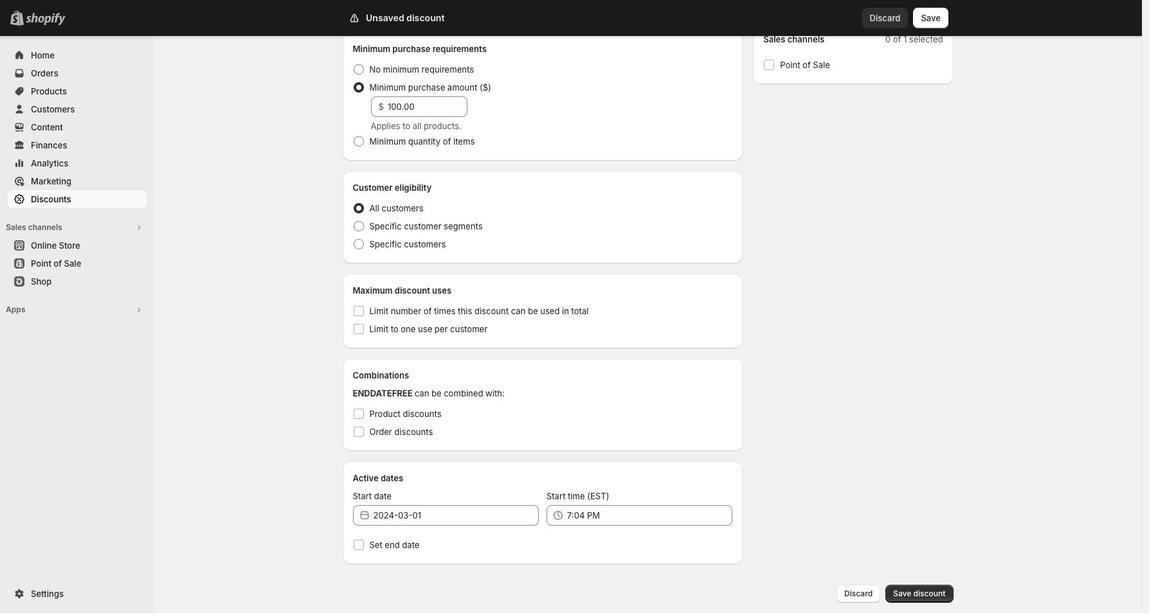 Task type: vqa. For each thing, say whether or not it's contained in the screenshot.
the 0.00 text box
yes



Task type: locate. For each thing, give the bounding box(es) containing it.
shopify image
[[26, 13, 66, 26]]

YYYY-MM-DD text field
[[374, 506, 539, 526]]

0.00 text field
[[388, 97, 467, 117]]

Enter time text field
[[567, 506, 733, 526]]



